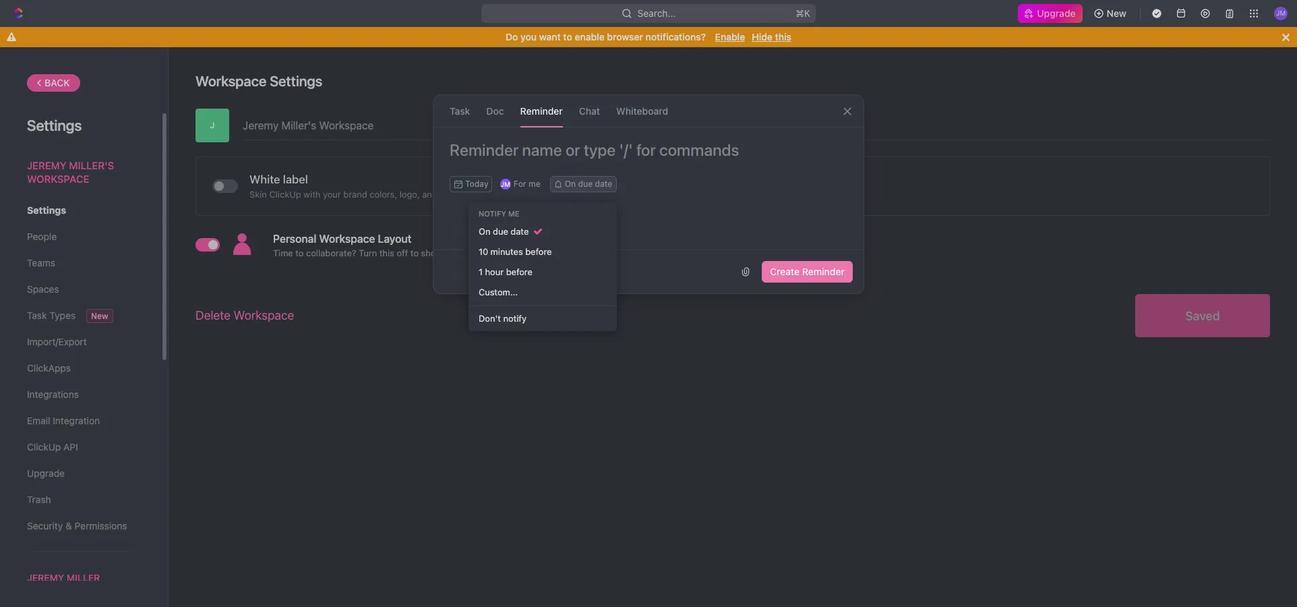 Task type: describe. For each thing, give the bounding box(es) containing it.
white label skin clickup with your brand colors, logo, and a custom url.
[[250, 172, 499, 199]]

task for task types
[[27, 310, 47, 321]]

delete
[[196, 308, 231, 322]]

time
[[273, 248, 293, 258]]

1 vertical spatial upgrade link
[[27, 462, 134, 485]]

1 hour before
[[479, 266, 533, 277]]

date inside dropdown button
[[595, 179, 613, 189]]

search...
[[638, 7, 676, 19]]

1 horizontal spatial to
[[411, 248, 419, 258]]

with
[[304, 189, 321, 199]]

all
[[445, 248, 454, 258]]

0 vertical spatial upgrade
[[1038, 7, 1076, 19]]

white
[[250, 172, 280, 186]]

reminder button
[[520, 95, 563, 127]]

team
[[546, 248, 567, 258]]

10
[[479, 246, 488, 257]]

you
[[521, 31, 537, 42]]

clickapps
[[27, 362, 71, 374]]

brand
[[344, 189, 367, 199]]

settings element
[[0, 47, 169, 607]]

whiteboard
[[617, 105, 669, 116]]

before for 1 hour before
[[506, 266, 533, 277]]

collaborate?
[[306, 248, 356, 258]]

trash
[[27, 494, 51, 505]]

0 horizontal spatial on
[[479, 226, 491, 236]]

notifications?
[[646, 31, 706, 42]]

0 vertical spatial settings
[[270, 73, 323, 89]]

0 vertical spatial reminder
[[520, 105, 563, 116]]

integrations
[[27, 389, 79, 400]]

chat
[[579, 105, 600, 116]]

saved
[[1186, 309, 1221, 323]]

clickup inside white label skin clickup with your brand colors, logo, and a custom url.
[[269, 189, 301, 199]]

teams
[[27, 257, 55, 268]]

people link
[[27, 225, 134, 248]]

before for 10 minutes before
[[526, 246, 552, 257]]

spaces link
[[27, 278, 134, 301]]

workspace inside jeremy miller's workspace
[[27, 172, 89, 184]]

0 vertical spatial upgrade link
[[1019, 4, 1083, 23]]

do
[[506, 31, 518, 42]]

integrations link
[[27, 383, 134, 406]]

productivity.
[[569, 248, 620, 258]]

saved button
[[1136, 294, 1271, 337]]

upgrade inside the settings element
[[27, 467, 65, 479]]

import/export
[[27, 336, 87, 347]]

create reminder
[[770, 266, 845, 277]]

logo,
[[400, 189, 420, 199]]

enable
[[575, 31, 605, 42]]

me
[[509, 209, 520, 218]]

new inside button
[[1107, 7, 1127, 19]]

email
[[27, 415, 50, 426]]

people
[[27, 231, 57, 242]]

url.
[[480, 189, 499, 199]]

on inside dropdown button
[[565, 179, 576, 189]]

custom...
[[479, 286, 518, 297]]

for
[[533, 248, 544, 258]]

delete workspace
[[196, 308, 294, 322]]

do you want to enable browser notifications? enable hide this
[[506, 31, 792, 42]]

0 horizontal spatial due
[[493, 226, 508, 236]]

clickup inside clickup api link
[[27, 441, 61, 453]]

miller
[[67, 572, 100, 583]]

personal
[[273, 233, 317, 245]]

due inside dropdown button
[[578, 179, 593, 189]]

notify
[[479, 209, 507, 218]]

email integration
[[27, 415, 100, 426]]

browser
[[607, 31, 644, 42]]

0 horizontal spatial to
[[296, 248, 304, 258]]

Reminder na﻿me or type '/' for commands text field
[[434, 144, 864, 176]]

clickup api link
[[27, 436, 134, 459]]

new button
[[1088, 3, 1135, 24]]

new inside the settings element
[[91, 311, 108, 321]]

whiteboard button
[[617, 95, 669, 127]]

doc
[[487, 105, 504, 116]]

security
[[27, 520, 63, 532]]

1 horizontal spatial this
[[775, 31, 792, 42]]

custom
[[447, 189, 477, 199]]

workspace inside personal workspace layout time to collaborate? turn this off to show all features designed for team productivity.
[[319, 233, 375, 245]]

off
[[397, 248, 408, 258]]

this inside personal workspace layout time to collaborate? turn this off to show all features designed for team productivity.
[[380, 248, 395, 258]]

security & permissions
[[27, 520, 127, 532]]

jeremy for jeremy miller's workspace
[[27, 159, 67, 171]]

&
[[65, 520, 72, 532]]

email integration link
[[27, 409, 134, 432]]

teams link
[[27, 252, 134, 275]]

settings link
[[27, 199, 134, 222]]

don't
[[479, 313, 501, 324]]

security & permissions link
[[27, 515, 134, 538]]

permissions
[[75, 520, 127, 532]]

want
[[539, 31, 561, 42]]

2 vertical spatial settings
[[27, 204, 66, 216]]

features
[[457, 248, 490, 258]]

back link
[[27, 74, 80, 92]]

miller's
[[69, 159, 114, 171]]

api
[[63, 441, 78, 453]]

on due date inside dropdown button
[[565, 179, 613, 189]]



Task type: locate. For each thing, give the bounding box(es) containing it.
0 vertical spatial date
[[595, 179, 613, 189]]

to down personal
[[296, 248, 304, 258]]

upgrade left new button
[[1038, 7, 1076, 19]]

jeremy miller
[[27, 572, 100, 583]]

1 vertical spatial this
[[380, 248, 395, 258]]

jeremy inside jeremy miller's workspace
[[27, 159, 67, 171]]

create reminder button
[[762, 261, 853, 283]]

on due date down notify me
[[479, 226, 529, 236]]

upgrade
[[1038, 7, 1076, 19], [27, 467, 65, 479]]

task inside the settings element
[[27, 310, 47, 321]]

dialog
[[433, 94, 865, 294]]

upgrade link
[[1019, 4, 1083, 23], [27, 462, 134, 485]]

a
[[440, 189, 445, 199]]

back
[[45, 77, 70, 88]]

1
[[479, 266, 483, 277]]

1 horizontal spatial clickup
[[269, 189, 301, 199]]

j
[[210, 120, 215, 130]]

to
[[564, 31, 573, 42], [296, 248, 304, 258], [411, 248, 419, 258]]

1 horizontal spatial due
[[578, 179, 593, 189]]

hide
[[752, 31, 773, 42]]

import/export link
[[27, 331, 134, 353]]

doc button
[[487, 95, 504, 127]]

workspace
[[196, 73, 267, 89], [27, 172, 89, 184], [319, 233, 375, 245], [234, 308, 294, 322]]

to right want
[[564, 31, 573, 42]]

types
[[49, 310, 76, 321]]

Team Na﻿me text field
[[243, 109, 1271, 140]]

0 horizontal spatial on due date
[[479, 226, 529, 236]]

turn
[[359, 248, 377, 258]]

upgrade link down clickup api link
[[27, 462, 134, 485]]

1 vertical spatial reminder
[[803, 266, 845, 277]]

⌘k
[[796, 7, 811, 19]]

reminder right create
[[803, 266, 845, 277]]

workspace right delete
[[234, 308, 294, 322]]

create
[[770, 266, 800, 277]]

0 horizontal spatial date
[[511, 226, 529, 236]]

task
[[450, 105, 470, 116], [27, 310, 47, 321]]

0 horizontal spatial new
[[91, 311, 108, 321]]

jeremy for jeremy miller
[[27, 572, 64, 583]]

settings
[[270, 73, 323, 89], [27, 117, 82, 134], [27, 204, 66, 216]]

skin
[[250, 189, 267, 199]]

jeremy left miller
[[27, 572, 64, 583]]

reminder right doc
[[520, 105, 563, 116]]

trash link
[[27, 488, 134, 511]]

1 vertical spatial clickup
[[27, 441, 61, 453]]

0 horizontal spatial upgrade link
[[27, 462, 134, 485]]

workspace up collaborate?
[[319, 233, 375, 245]]

1 vertical spatial date
[[511, 226, 529, 236]]

notify me
[[479, 209, 520, 218]]

2 jeremy from the top
[[27, 572, 64, 583]]

1 horizontal spatial upgrade link
[[1019, 4, 1083, 23]]

designed
[[493, 248, 530, 258]]

1 vertical spatial task
[[27, 310, 47, 321]]

task types
[[27, 310, 76, 321]]

task left doc
[[450, 105, 470, 116]]

1 horizontal spatial upgrade
[[1038, 7, 1076, 19]]

task for task
[[450, 105, 470, 116]]

integration
[[53, 415, 100, 426]]

0 vertical spatial task
[[450, 105, 470, 116]]

1 horizontal spatial on
[[565, 179, 576, 189]]

workspace down miller's at the top left of the page
[[27, 172, 89, 184]]

10 minutes before
[[479, 246, 552, 257]]

upgrade down clickup api
[[27, 467, 65, 479]]

minutes
[[491, 246, 523, 257]]

0 vertical spatial before
[[526, 246, 552, 257]]

1 vertical spatial due
[[493, 226, 508, 236]]

1 vertical spatial on due date
[[479, 226, 529, 236]]

0 vertical spatial on due date
[[565, 179, 613, 189]]

clickup down label
[[269, 189, 301, 199]]

0 vertical spatial clickup
[[269, 189, 301, 199]]

0 vertical spatial this
[[775, 31, 792, 42]]

this
[[775, 31, 792, 42], [380, 248, 395, 258]]

date down reminder na﻿me or type '/' for commands text field
[[595, 179, 613, 189]]

0 horizontal spatial reminder
[[520, 105, 563, 116]]

2 horizontal spatial to
[[564, 31, 573, 42]]

1 horizontal spatial on due date
[[565, 179, 613, 189]]

workspace inside 'button'
[[234, 308, 294, 322]]

1 vertical spatial before
[[506, 266, 533, 277]]

chat button
[[579, 95, 600, 127]]

task button
[[450, 95, 470, 127]]

0 vertical spatial on
[[565, 179, 576, 189]]

upgrade link left new button
[[1019, 4, 1083, 23]]

before down designed
[[506, 266, 533, 277]]

don't notify
[[479, 313, 527, 324]]

colors,
[[370, 189, 397, 199]]

due
[[578, 179, 593, 189], [493, 226, 508, 236]]

to right off
[[411, 248, 419, 258]]

0 horizontal spatial upgrade
[[27, 467, 65, 479]]

1 vertical spatial jeremy
[[27, 572, 64, 583]]

0 vertical spatial due
[[578, 179, 593, 189]]

reminder inside create reminder button
[[803, 266, 845, 277]]

enable
[[715, 31, 746, 42]]

1 vertical spatial on
[[479, 226, 491, 236]]

0 vertical spatial jeremy
[[27, 159, 67, 171]]

delete workspace button
[[196, 301, 294, 331]]

before right minutes
[[526, 246, 552, 257]]

reminder
[[520, 105, 563, 116], [803, 266, 845, 277]]

clickapps link
[[27, 357, 134, 380]]

0 horizontal spatial task
[[27, 310, 47, 321]]

spaces
[[27, 283, 59, 295]]

show
[[421, 248, 443, 258]]

and
[[422, 189, 438, 199]]

clickup left api in the bottom of the page
[[27, 441, 61, 453]]

jeremy left miller's at the top left of the page
[[27, 159, 67, 171]]

workspace settings
[[196, 73, 323, 89]]

1 vertical spatial upgrade
[[27, 467, 65, 479]]

on due date button
[[550, 176, 617, 192]]

jeremy
[[27, 159, 67, 171], [27, 572, 64, 583]]

1 jeremy from the top
[[27, 159, 67, 171]]

your
[[323, 189, 341, 199]]

task left the types
[[27, 310, 47, 321]]

workspace up j
[[196, 73, 267, 89]]

1 horizontal spatial date
[[595, 179, 613, 189]]

date
[[595, 179, 613, 189], [511, 226, 529, 236]]

1 horizontal spatial task
[[450, 105, 470, 116]]

layout
[[378, 233, 412, 245]]

0 horizontal spatial this
[[380, 248, 395, 258]]

on due date down reminder na﻿me or type '/' for commands text field
[[565, 179, 613, 189]]

0 horizontal spatial clickup
[[27, 441, 61, 453]]

1 horizontal spatial new
[[1107, 7, 1127, 19]]

hour
[[485, 266, 504, 277]]

clickup
[[269, 189, 301, 199], [27, 441, 61, 453]]

dialog containing task
[[433, 94, 865, 294]]

1 vertical spatial new
[[91, 311, 108, 321]]

personal workspace layout time to collaborate? turn this off to show all features designed for team productivity.
[[273, 233, 620, 258]]

task inside dialog
[[450, 105, 470, 116]]

0 vertical spatial new
[[1107, 7, 1127, 19]]

notify
[[504, 313, 527, 324]]

on due date
[[565, 179, 613, 189], [479, 226, 529, 236]]

this right hide
[[775, 31, 792, 42]]

1 horizontal spatial reminder
[[803, 266, 845, 277]]

date down me
[[511, 226, 529, 236]]

1 vertical spatial settings
[[27, 117, 82, 134]]

label
[[283, 172, 308, 186]]

this left off
[[380, 248, 395, 258]]

clickup api
[[27, 441, 78, 453]]

new
[[1107, 7, 1127, 19], [91, 311, 108, 321]]

jeremy miller's workspace
[[27, 159, 114, 184]]



Task type: vqa. For each thing, say whether or not it's contained in the screenshot.
ME
yes



